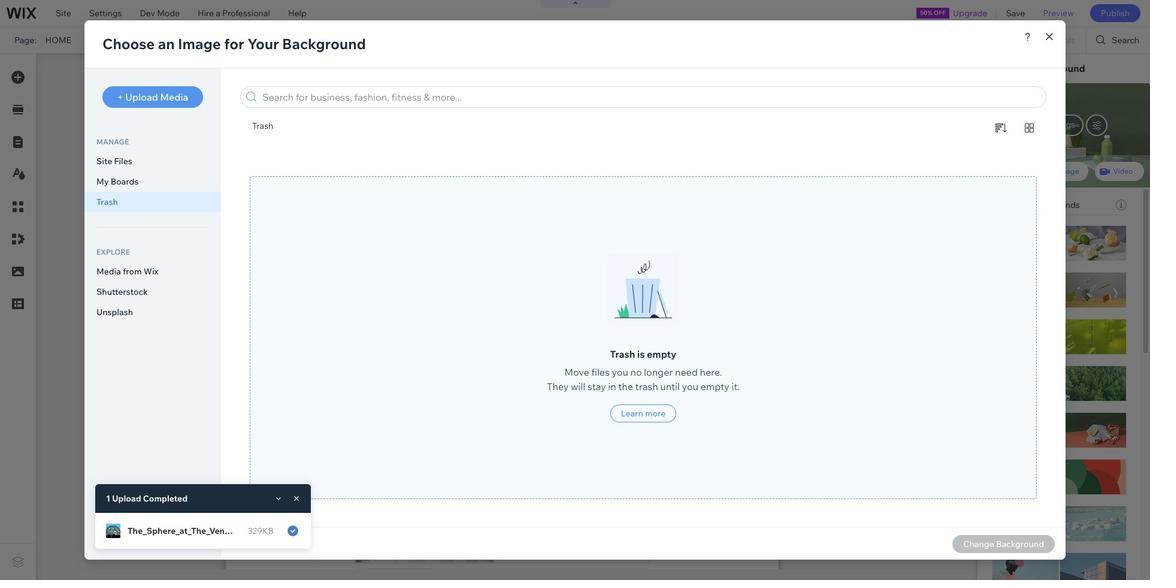 Task type: vqa. For each thing, say whether or not it's contained in the screenshot.
100%
no



Task type: describe. For each thing, give the bounding box(es) containing it.
selected backgrounds
[[993, 200, 1080, 210]]

1 vertical spatial strip background
[[993, 197, 1061, 207]]

your
[[356, 35, 374, 46]]

dev
[[140, 8, 155, 19]]

video
[[1114, 167, 1134, 176]]

50%
[[921, 9, 933, 17]]

color
[[1003, 167, 1021, 176]]

mode
[[157, 8, 180, 19]]

connect
[[321, 35, 354, 46]]

https://www.wix.com/mysite
[[206, 35, 316, 46]]

preview
[[1044, 8, 1075, 19]]

2 vertical spatial background
[[1014, 197, 1061, 207]]

tools button
[[1030, 27, 1087, 53]]

quick edit
[[993, 62, 1040, 74]]

life
[[1062, 294, 1081, 306]]

change button for strip background
[[1072, 226, 1114, 240]]

0 vertical spatial strip
[[1005, 62, 1028, 74]]

edit
[[1022, 62, 1040, 74]]

search button
[[1087, 27, 1151, 53]]

quick
[[993, 62, 1020, 74]]

publish button
[[1091, 4, 1141, 22]]

section background
[[993, 123, 1072, 134]]

a
[[216, 8, 221, 19]]

design for life
[[1000, 294, 1081, 306]]

1 vertical spatial background
[[1025, 123, 1072, 134]]

site
[[56, 8, 71, 19]]

save
[[1007, 8, 1026, 19]]

1 vertical spatial strip
[[993, 197, 1012, 207]]

0 vertical spatial background
[[1030, 62, 1086, 74]]

section
[[993, 123, 1023, 134]]

https://www.wix.com/mysite connect your domain
[[206, 35, 406, 46]]

tools
[[1055, 35, 1076, 46]]

selected
[[993, 200, 1027, 210]]

design for
[[1000, 294, 1060, 306]]

home
[[45, 35, 71, 46]]



Task type: locate. For each thing, give the bounding box(es) containing it.
change for section background
[[1079, 155, 1106, 164]]

welcome
[[744, 71, 775, 80]]

domain
[[376, 35, 406, 46]]

change
[[1079, 155, 1106, 164], [1079, 228, 1106, 237]]

strip background down tools button
[[1005, 62, 1086, 74]]

section:
[[715, 71, 743, 80]]

strip background
[[1005, 62, 1086, 74], [993, 197, 1061, 207]]

change button down backgrounds
[[1072, 226, 1114, 240]]

settings
[[89, 8, 122, 19], [1045, 120, 1076, 129]]

image
[[1059, 167, 1080, 176]]

background down color
[[1014, 197, 1061, 207]]

strip down color
[[993, 197, 1012, 207]]

1 vertical spatial settings
[[1045, 120, 1076, 129]]

section: welcome
[[715, 71, 775, 80]]

hire a professional
[[198, 8, 270, 19]]

strip
[[1005, 62, 1028, 74], [993, 197, 1012, 207]]

content
[[1014, 93, 1046, 104]]

background down tools button
[[1030, 62, 1086, 74]]

background
[[1030, 62, 1086, 74], [1025, 123, 1072, 134], [1014, 197, 1061, 207]]

layout
[[1103, 93, 1130, 104]]

background down content
[[1025, 123, 1072, 134]]

0 vertical spatial change
[[1079, 155, 1106, 164]]

1 change button from the top
[[1072, 152, 1114, 167]]

2 change from the top
[[1079, 228, 1106, 237]]

settings left "dev"
[[89, 8, 122, 19]]

settings down content
[[1045, 120, 1076, 129]]

dev mode
[[140, 8, 180, 19]]

1 vertical spatial change button
[[1072, 226, 1114, 240]]

help
[[288, 8, 307, 19]]

change for strip background
[[1079, 228, 1106, 237]]

50% off
[[921, 9, 946, 17]]

publish
[[1102, 8, 1130, 19]]

backgrounds
[[1029, 200, 1080, 210]]

professional
[[222, 8, 270, 19]]

0 horizontal spatial settings
[[89, 8, 122, 19]]

change up image
[[1079, 155, 1106, 164]]

1 change from the top
[[1079, 155, 1106, 164]]

1 vertical spatial change
[[1079, 228, 1106, 237]]

2 change button from the top
[[1072, 226, 1114, 240]]

1 horizontal spatial settings
[[1045, 120, 1076, 129]]

0 vertical spatial strip background
[[1005, 62, 1086, 74]]

change down backgrounds
[[1079, 228, 1106, 237]]

0 vertical spatial change button
[[1072, 152, 1114, 167]]

off
[[934, 9, 946, 17]]

preview button
[[1035, 0, 1084, 26]]

strip background down color
[[993, 197, 1061, 207]]

change button for section background
[[1072, 152, 1114, 167]]

change button
[[1072, 152, 1114, 167], [1072, 226, 1114, 240]]

strip up content
[[1005, 62, 1028, 74]]

save button
[[998, 0, 1035, 26]]

search
[[1113, 35, 1140, 46]]

hire
[[198, 8, 214, 19]]

change button left video
[[1072, 152, 1114, 167]]

upgrade
[[954, 8, 988, 19]]

0 vertical spatial settings
[[89, 8, 122, 19]]



